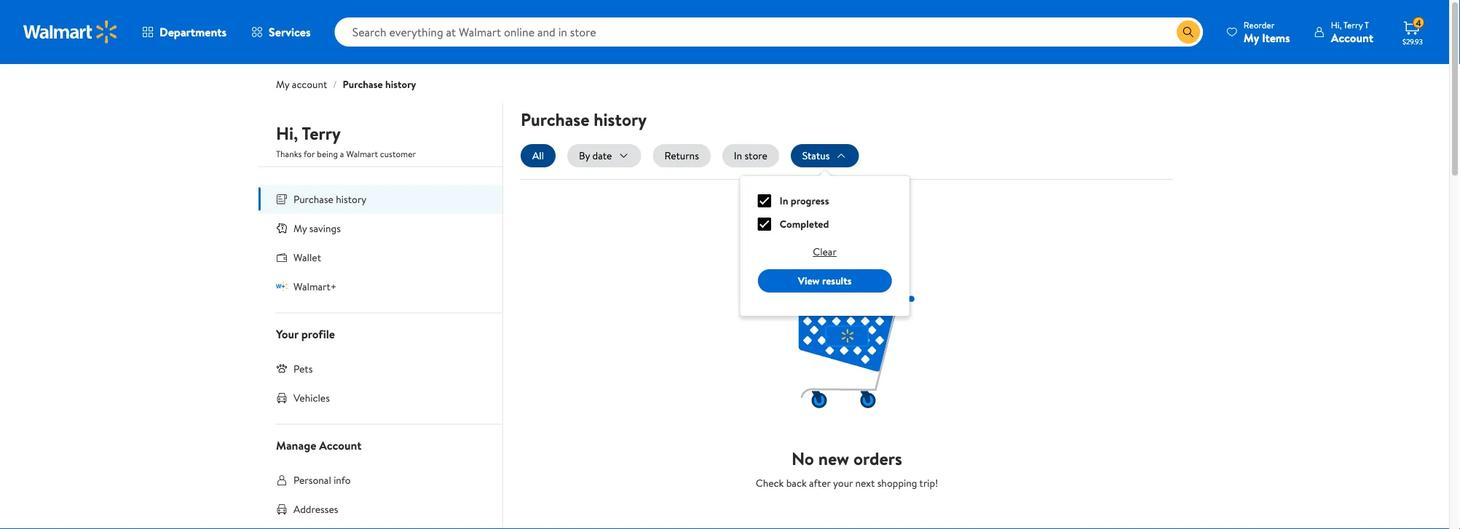 Task type: locate. For each thing, give the bounding box(es) containing it.
0 vertical spatial purchase history
[[521, 107, 647, 131]]

terry
[[1343, 19, 1363, 31], [302, 121, 341, 146]]

status button
[[791, 144, 859, 167]]

in
[[734, 149, 742, 163], [780, 194, 788, 208]]

hi, left t at the top of page
[[1331, 19, 1342, 31]]

check
[[756, 476, 784, 490]]

account
[[1331, 29, 1373, 46], [319, 437, 362, 453]]

no
[[792, 446, 814, 471]]

history up savings at the left top
[[336, 192, 367, 206]]

0 horizontal spatial purchase
[[293, 192, 333, 206]]

2 vertical spatial purchase
[[293, 192, 333, 206]]

icon image inside the walmart+ link
[[276, 281, 288, 292]]

by
[[579, 149, 590, 163]]

Completed checkbox
[[758, 218, 771, 231]]

in inside group
[[780, 194, 788, 208]]

icon image for my savings
[[276, 222, 288, 234]]

hi,
[[1331, 19, 1342, 31], [276, 121, 298, 146]]

icon image left walmart+
[[276, 281, 288, 292]]

1 vertical spatial icon image
[[276, 281, 288, 292]]

icon image left pets
[[276, 363, 288, 375]]

0 vertical spatial history
[[385, 77, 416, 91]]

hi, up the thanks
[[276, 121, 298, 146]]

group
[[752, 188, 898, 304]]

shopping
[[877, 476, 917, 490]]

account left the '$29.93'
[[1331, 29, 1373, 46]]

1 vertical spatial history
[[594, 107, 647, 131]]

0 vertical spatial terry
[[1343, 19, 1363, 31]]

2 icon image from the top
[[276, 281, 288, 292]]

purchase
[[343, 77, 383, 91], [521, 107, 590, 131], [293, 192, 333, 206]]

1 horizontal spatial account
[[1331, 29, 1373, 46]]

view results button
[[758, 269, 892, 293]]

terry for for
[[302, 121, 341, 146]]

departments
[[159, 24, 227, 40]]

icon image inside my savings link
[[276, 222, 288, 234]]

2 vertical spatial my
[[293, 221, 307, 235]]

your
[[276, 326, 298, 342]]

purchase history up by
[[521, 107, 647, 131]]

terry inside hi, terry t account
[[1343, 19, 1363, 31]]

in left store
[[734, 149, 742, 163]]

completed
[[780, 217, 829, 231]]

In progress checkbox
[[758, 194, 771, 208]]

by date
[[579, 149, 612, 163]]

group containing in progress
[[752, 188, 898, 304]]

2 horizontal spatial purchase
[[521, 107, 590, 131]]

history right '/'
[[385, 77, 416, 91]]

1 vertical spatial terry
[[302, 121, 341, 146]]

0 horizontal spatial purchase history
[[293, 192, 367, 206]]

terry up being
[[302, 121, 341, 146]]

purchase up my savings
[[293, 192, 333, 206]]

1 vertical spatial in
[[780, 194, 788, 208]]

my left "account"
[[276, 77, 289, 91]]

account up the "info" on the bottom
[[319, 437, 362, 453]]

purchase history
[[521, 107, 647, 131], [293, 192, 367, 206]]

1 horizontal spatial terry
[[1343, 19, 1363, 31]]

2 vertical spatial icon image
[[276, 363, 288, 375]]

terry left t at the top of page
[[1343, 19, 1363, 31]]

1 vertical spatial account
[[319, 437, 362, 453]]

walmart image
[[23, 20, 118, 44]]

wallet
[[293, 250, 321, 264]]

2 horizontal spatial my
[[1244, 29, 1259, 46]]

purchase history link right '/'
[[343, 77, 416, 91]]

wallet link
[[259, 243, 502, 272]]

2 horizontal spatial history
[[594, 107, 647, 131]]

purchase history up savings at the left top
[[293, 192, 367, 206]]

history
[[385, 77, 416, 91], [594, 107, 647, 131], [336, 192, 367, 206]]

trip!
[[919, 476, 938, 490]]

0 horizontal spatial my
[[276, 77, 289, 91]]

1 horizontal spatial purchase
[[343, 77, 383, 91]]

new
[[818, 446, 849, 471]]

1 vertical spatial purchase history link
[[259, 185, 502, 214]]

purchase right '/'
[[343, 77, 383, 91]]

my savings
[[293, 221, 341, 235]]

3 icon image from the top
[[276, 363, 288, 375]]

1 vertical spatial purchase
[[521, 107, 590, 131]]

0 vertical spatial my
[[1244, 29, 1259, 46]]

hi, inside hi, terry thanks for being a walmart customer
[[276, 121, 298, 146]]

1 horizontal spatial my
[[293, 221, 307, 235]]

0 horizontal spatial hi,
[[276, 121, 298, 146]]

icon image inside pets link
[[276, 363, 288, 375]]

purchase history link down customer
[[259, 185, 502, 214]]

0 horizontal spatial terry
[[302, 121, 341, 146]]

icon image left my savings
[[276, 222, 288, 234]]

my left the items at right top
[[1244, 29, 1259, 46]]

reorder my items
[[1244, 19, 1290, 46]]

1 horizontal spatial in
[[780, 194, 788, 208]]

services button
[[239, 15, 323, 50]]

personal
[[293, 473, 331, 487]]

my account / purchase history
[[276, 77, 416, 91]]

my for my savings
[[293, 221, 307, 235]]

icon image
[[276, 222, 288, 234], [276, 281, 288, 292], [276, 363, 288, 375]]

purchase history link
[[343, 77, 416, 91], [259, 185, 502, 214]]

0 vertical spatial hi,
[[1331, 19, 1342, 31]]

1 horizontal spatial hi,
[[1331, 19, 1342, 31]]

for
[[304, 148, 315, 160]]

1 horizontal spatial history
[[385, 77, 416, 91]]

personal info link
[[259, 466, 502, 495]]

in inside button
[[734, 149, 742, 163]]

list
[[521, 144, 1173, 316]]

being
[[317, 148, 338, 160]]

hi, inside hi, terry t account
[[1331, 19, 1342, 31]]

walmart
[[346, 148, 378, 160]]

hi, for thanks for being a walmart customer
[[276, 121, 298, 146]]

services
[[269, 24, 311, 40]]

0 horizontal spatial in
[[734, 149, 742, 163]]

reorder
[[1244, 19, 1275, 31]]

in right in progress checkbox
[[780, 194, 788, 208]]

my account link
[[276, 77, 327, 91]]

0 vertical spatial purchase history link
[[343, 77, 416, 91]]

history up "by date" dropdown button
[[594, 107, 647, 131]]

my for my account / purchase history
[[276, 77, 289, 91]]

thanks
[[276, 148, 302, 160]]

returns
[[664, 149, 699, 163]]

my left savings at the left top
[[293, 221, 307, 235]]

1 vertical spatial hi,
[[276, 121, 298, 146]]

0 vertical spatial in
[[734, 149, 742, 163]]

manage
[[276, 437, 316, 453]]

1 vertical spatial my
[[276, 77, 289, 91]]

2 vertical spatial history
[[336, 192, 367, 206]]

terry inside hi, terry thanks for being a walmart customer
[[302, 121, 341, 146]]

pets
[[293, 362, 313, 376]]

my
[[1244, 29, 1259, 46], [276, 77, 289, 91], [293, 221, 307, 235]]

0 vertical spatial account
[[1331, 29, 1373, 46]]

0 vertical spatial icon image
[[276, 222, 288, 234]]

1 icon image from the top
[[276, 222, 288, 234]]

purchase up all
[[521, 107, 590, 131]]



Task type: vqa. For each thing, say whether or not it's contained in the screenshot.
right In
yes



Task type: describe. For each thing, give the bounding box(es) containing it.
results
[[822, 274, 852, 288]]

manage account
[[276, 437, 362, 453]]

list containing all
[[521, 144, 1173, 316]]

info
[[334, 473, 351, 487]]

your profile
[[276, 326, 335, 342]]

profile
[[301, 326, 335, 342]]

savings
[[309, 221, 341, 235]]

hi, terry t account
[[1331, 19, 1373, 46]]

all button
[[521, 144, 556, 167]]

0 vertical spatial purchase
[[343, 77, 383, 91]]

your
[[833, 476, 853, 490]]

in for in store
[[734, 149, 742, 163]]

vehicles
[[293, 391, 330, 405]]

customer
[[380, 148, 416, 160]]

walmart+
[[293, 279, 337, 293]]

departments button
[[130, 15, 239, 50]]

all
[[532, 149, 544, 163]]

pets link
[[259, 354, 502, 383]]

hi, terry link
[[276, 121, 341, 151]]

search icon image
[[1183, 26, 1194, 38]]

progress
[[791, 194, 829, 208]]

terry for account
[[1343, 19, 1363, 31]]

/
[[333, 77, 337, 91]]

a
[[340, 148, 344, 160]]

0 horizontal spatial account
[[319, 437, 362, 453]]

my savings link
[[259, 214, 502, 243]]

back
[[786, 476, 807, 490]]

addresses link
[[259, 495, 502, 524]]

1 vertical spatial purchase history
[[293, 192, 367, 206]]

0 horizontal spatial history
[[336, 192, 367, 206]]

in for in progress
[[780, 194, 788, 208]]

hi, for account
[[1331, 19, 1342, 31]]

account
[[292, 77, 327, 91]]

after
[[809, 476, 831, 490]]

in progress
[[780, 194, 829, 208]]

icon image for pets
[[276, 363, 288, 375]]

personal info
[[293, 473, 351, 487]]

by date button
[[567, 144, 641, 167]]

no new orders check back after your next shopping trip!
[[756, 446, 938, 490]]

orders
[[853, 446, 902, 471]]

walmart+ link
[[259, 272, 502, 301]]

in store
[[734, 149, 767, 163]]

$29.93
[[1403, 36, 1423, 46]]

Search search field
[[335, 17, 1203, 47]]

view results
[[798, 274, 852, 288]]

1 horizontal spatial purchase history
[[521, 107, 647, 131]]

status
[[802, 149, 830, 163]]

next
[[855, 476, 875, 490]]

icon image for walmart+
[[276, 281, 288, 292]]

hi, terry thanks for being a walmart customer
[[276, 121, 416, 160]]

view
[[798, 274, 820, 288]]

my inside reorder my items
[[1244, 29, 1259, 46]]

Walmart Site-Wide search field
[[335, 17, 1203, 47]]

clear button
[[758, 240, 892, 264]]

returns button
[[653, 144, 711, 167]]

items
[[1262, 29, 1290, 46]]

t
[[1365, 19, 1369, 31]]

addresses
[[293, 502, 338, 516]]

date
[[592, 149, 612, 163]]

store
[[745, 149, 767, 163]]

4
[[1416, 17, 1421, 29]]

in store button
[[722, 144, 779, 167]]

clear
[[813, 245, 837, 259]]

vehicles link
[[259, 383, 502, 413]]



